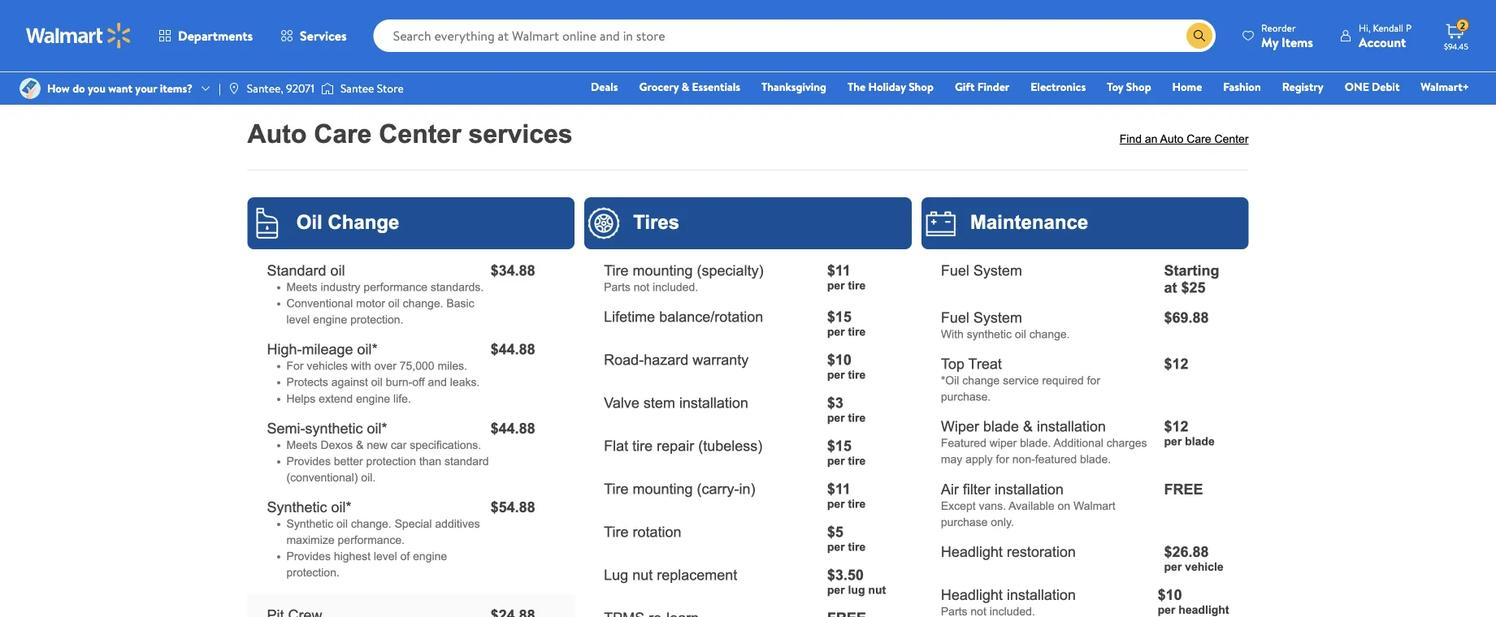 Task type: locate. For each thing, give the bounding box(es) containing it.
thanksgiving
[[762, 79, 827, 95]]

gift finder link
[[947, 78, 1017, 95]]

hi,
[[1359, 21, 1371, 35]]

 image
[[321, 80, 334, 97]]

santee, 92071
[[247, 80, 314, 96]]

how do you want your items?
[[47, 80, 193, 96]]

 image left how
[[20, 78, 41, 99]]

thanksgiving link
[[754, 78, 834, 95]]

store
[[377, 80, 404, 96]]

departments
[[178, 27, 253, 45]]

essentials
[[692, 79, 740, 95]]

registry link
[[1275, 78, 1331, 95]]

deals link
[[584, 78, 625, 95]]

one
[[1345, 79, 1369, 95]]

0 horizontal spatial shop
[[909, 79, 934, 95]]

0 horizontal spatial  image
[[20, 78, 41, 99]]

|
[[219, 80, 221, 96]]

fashion
[[1223, 79, 1261, 95]]

free tire repair & warranty image
[[260, 0, 1236, 53]]

services button
[[267, 16, 361, 55]]

 image for how do you want your items?
[[20, 78, 41, 99]]

gift
[[955, 79, 975, 95]]

finder
[[977, 79, 1010, 95]]

kendall
[[1373, 21, 1404, 35]]

 image
[[20, 78, 41, 99], [227, 82, 240, 95]]

the
[[848, 79, 866, 95]]

my
[[1261, 33, 1279, 51]]

shop right holiday
[[909, 79, 934, 95]]

toy
[[1107, 79, 1124, 95]]

santee store
[[340, 80, 404, 96]]

toy shop link
[[1100, 78, 1159, 95]]

shop right toy
[[1126, 79, 1151, 95]]

1 horizontal spatial shop
[[1126, 79, 1151, 95]]

your
[[135, 80, 157, 96]]

santee,
[[247, 80, 283, 96]]

hi, kendall p account
[[1359, 21, 1412, 51]]

want
[[108, 80, 132, 96]]

how
[[47, 80, 70, 96]]

shop
[[909, 79, 934, 95], [1126, 79, 1151, 95]]

electronics
[[1031, 79, 1086, 95]]

 image right |
[[227, 82, 240, 95]]

the holiday shop link
[[840, 78, 941, 95]]

walmart+ link
[[1414, 78, 1477, 95]]

fashion link
[[1216, 78, 1268, 95]]

1 horizontal spatial  image
[[227, 82, 240, 95]]



Task type: vqa. For each thing, say whether or not it's contained in the screenshot.
"Add" for Now $0.52 add to cart image
no



Task type: describe. For each thing, give the bounding box(es) containing it.
santee
[[340, 80, 374, 96]]

items?
[[160, 80, 193, 96]]

2
[[1460, 18, 1465, 32]]

&
[[682, 79, 689, 95]]

the holiday shop
[[848, 79, 934, 95]]

holiday
[[868, 79, 906, 95]]

registry
[[1282, 79, 1324, 95]]

account
[[1359, 33, 1406, 51]]

items
[[1282, 33, 1313, 51]]

grocery
[[639, 79, 679, 95]]

walmart image
[[26, 23, 132, 49]]

92071
[[286, 80, 314, 96]]

home link
[[1165, 78, 1210, 95]]

you
[[88, 80, 106, 96]]

Walmart Site-Wide search field
[[374, 20, 1216, 52]]

reorder my items
[[1261, 21, 1313, 51]]

deals
[[591, 79, 618, 95]]

one debit link
[[1337, 78, 1407, 95]]

do
[[72, 80, 85, 96]]

grocery & essentials
[[639, 79, 740, 95]]

electronics link
[[1023, 78, 1093, 95]]

gift finder
[[955, 79, 1010, 95]]

1 shop from the left
[[909, 79, 934, 95]]

debit
[[1372, 79, 1400, 95]]

services
[[300, 27, 347, 45]]

$94.45
[[1444, 41, 1468, 52]]

grocery & essentials link
[[632, 78, 748, 95]]

departments button
[[145, 16, 267, 55]]

Search search field
[[374, 20, 1216, 52]]

toy shop
[[1107, 79, 1151, 95]]

search icon image
[[1193, 29, 1206, 42]]

p
[[1406, 21, 1412, 35]]

home
[[1172, 79, 1202, 95]]

 image for santee, 92071
[[227, 82, 240, 95]]

walmart+
[[1421, 79, 1469, 95]]

one debit
[[1345, 79, 1400, 95]]

2 shop from the left
[[1126, 79, 1151, 95]]

reorder
[[1261, 21, 1296, 35]]



